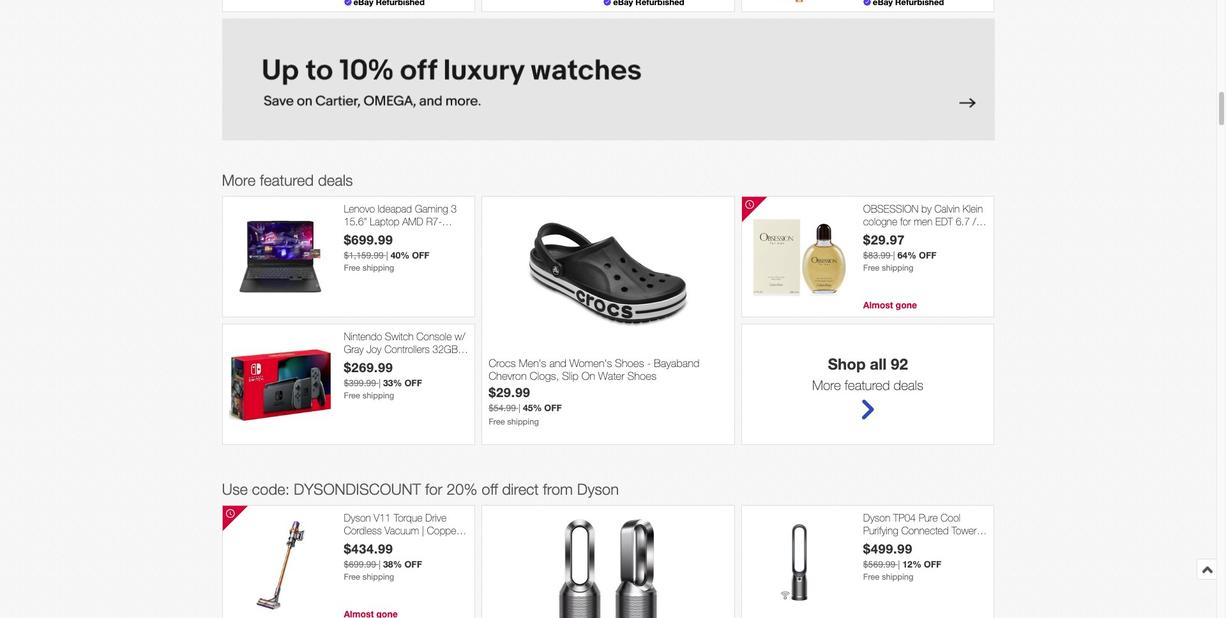 Task type: describe. For each thing, give the bounding box(es) containing it.
| inside $434.99 $699.99 | 38% off free shipping
[[379, 560, 381, 570]]

code:
[[252, 481, 290, 499]]

shipping for $269.99
[[363, 391, 394, 400]]

shipping for $434.99
[[363, 572, 394, 582]]

$83.99
[[864, 250, 891, 261]]

0 horizontal spatial more
[[222, 172, 256, 189]]

in
[[916, 228, 923, 239]]

new for $434.99
[[344, 537, 364, 549]]

| inside $29.97 $83.99 | 64% off free shipping
[[894, 250, 896, 261]]

lenovo ideapad gaming 3 15.6" laptop amd r7- 7735hs 16gb ram 512gb ssd rtx 4050 link
[[344, 203, 468, 252]]

off for $29.97
[[919, 250, 937, 261]]

men
[[914, 216, 933, 227]]

bayaband
[[654, 357, 700, 370]]

off right 20% on the left bottom of the page
[[482, 481, 498, 499]]

dysondiscount
[[294, 481, 421, 499]]

7735hs
[[344, 228, 380, 239]]

15.6"
[[344, 216, 367, 227]]

klein
[[963, 203, 984, 215]]

almost
[[864, 300, 894, 311]]

w/
[[455, 331, 466, 343]]

dyson for $499.99
[[864, 513, 891, 524]]

by
[[922, 203, 932, 215]]

32gb
[[433, 344, 458, 355]]

$29.97 $83.99 | 64% off free shipping
[[864, 232, 937, 273]]

| down connected
[[909, 537, 912, 549]]

off for $269.99
[[405, 377, 422, 388]]

shipping for $499.99
[[882, 572, 914, 582]]

new inside obsession by calvin klein cologne for men edt 6.7 / 6.8 oz new in box
[[893, 228, 913, 239]]

torque
[[394, 513, 423, 524]]

more inside the shop all 92 more featured deals
[[813, 378, 841, 393]]

crocs men's and women's shoes - bayaband chevron clogs, slip on water shoes link
[[489, 357, 728, 385]]

on
[[582, 370, 596, 383]]

$434.99 $699.99 | 38% off free shipping
[[344, 541, 422, 582]]

92
[[891, 356, 908, 373]]

gen for $434.99
[[410, 537, 428, 549]]

copper
[[427, 525, 459, 536]]

ssd
[[344, 240, 364, 252]]

-
[[648, 357, 651, 370]]

off inside crocs men's and women's shoes - bayaband chevron clogs, slip on water shoes $29.99 $54.99 | 45% off free shipping
[[545, 403, 562, 413]]

controllers
[[385, 344, 430, 355]]

and
[[550, 357, 567, 370]]

512gb
[[435, 228, 466, 239]]

$699.99 $1,159.99 | 40% off free shipping
[[344, 232, 430, 273]]

free inside crocs men's and women's shoes - bayaband chevron clogs, slip on water shoes $29.99 $54.99 | 45% off free shipping
[[489, 417, 505, 427]]

use code: dysondiscount for 20% off direct from dyson
[[222, 481, 619, 499]]

64%
[[898, 250, 917, 261]]

crocs men's and women's shoes - bayaband chevron clogs, slip on water shoes $29.99 $54.99 | 45% off free shipping
[[489, 357, 700, 427]]

gaming
[[415, 203, 448, 215]]

direct
[[502, 481, 539, 499]]

obsession
[[864, 203, 919, 215]]

edt
[[936, 216, 953, 227]]

$29.97
[[864, 232, 906, 247]]

dyson tp04 pure cool purifying connected tower fan | new | previous gen
[[864, 513, 977, 549]]

45%
[[523, 403, 542, 413]]

drive
[[426, 513, 447, 524]]

fan
[[864, 537, 879, 549]]

33%
[[383, 377, 402, 388]]

obsession by calvin klein cologne for men edt 6.7 / 6.8 oz new in box
[[864, 203, 984, 239]]

off for $434.99
[[405, 559, 422, 570]]

$499.99 $569.99 | 12% off free shipping
[[864, 541, 942, 582]]

$399.99
[[344, 378, 376, 388]]

| down cordless
[[366, 537, 369, 549]]

pure
[[919, 513, 938, 524]]

switch
[[385, 331, 414, 343]]

rtx
[[367, 240, 384, 252]]

| right fan
[[882, 537, 884, 549]]

dyson for $434.99
[[344, 513, 371, 524]]

obsession by calvin klein cologne for men edt 6.7 / 6.8 oz new in box link
[[864, 203, 988, 239]]

| inside $699.99 $1,159.99 | 40% off free shipping
[[386, 250, 388, 261]]

off for $499.99
[[924, 559, 942, 570]]

0 horizontal spatial for
[[425, 481, 443, 499]]

6.7
[[956, 216, 971, 227]]

$1,159.99
[[344, 250, 384, 261]]

$699.99 inside $434.99 $699.99 | 38% off free shipping
[[344, 560, 376, 570]]

0 horizontal spatial featured
[[260, 172, 314, 189]]

1 vertical spatial shoes
[[628, 370, 657, 383]]

chevron
[[489, 370, 527, 383]]

almost gone
[[864, 300, 918, 311]]

featured inside the shop all 92 more featured deals
[[845, 378, 890, 393]]

38%
[[383, 559, 402, 570]]

clogs,
[[530, 370, 559, 383]]

joy
[[367, 344, 382, 355]]

vacuum
[[385, 525, 419, 536]]

12%
[[903, 559, 922, 570]]

lenovo ideapad gaming 3 15.6" laptop amd r7- 7735hs 16gb ram 512gb ssd rtx 4050
[[344, 203, 466, 252]]

ideapad
[[378, 203, 412, 215]]



Task type: locate. For each thing, give the bounding box(es) containing it.
$699.99 up $1,159.99
[[344, 232, 393, 247]]

0 horizontal spatial dyson
[[344, 513, 371, 524]]

1 vertical spatial $699.99
[[344, 560, 376, 570]]

cologne
[[864, 216, 898, 227]]

| left 12%
[[899, 560, 901, 570]]

off right 40%
[[412, 250, 430, 261]]

| right copper
[[462, 525, 465, 536]]

off right 64%
[[919, 250, 937, 261]]

| left 64%
[[894, 250, 896, 261]]

oz
[[881, 228, 890, 239]]

from
[[543, 481, 573, 499]]

dyson inside dyson v11 torque drive cordless vacuum | copper | new | previous gen
[[344, 513, 371, 524]]

calvin
[[935, 203, 960, 215]]

for inside obsession by calvin klein cologne for men edt 6.7 / 6.8 oz new in box
[[901, 216, 912, 227]]

20%
[[447, 481, 478, 499]]

nintendo switch console w/ gray joy controllers 32gb v2 link
[[344, 331, 468, 367]]

| left 38%
[[379, 560, 381, 570]]

|
[[386, 250, 388, 261], [894, 250, 896, 261], [379, 378, 381, 388], [519, 403, 521, 413], [422, 525, 424, 536], [462, 525, 465, 536], [366, 537, 369, 549], [882, 537, 884, 549], [909, 537, 912, 549], [379, 560, 381, 570], [899, 560, 901, 570]]

2 horizontal spatial dyson
[[864, 513, 891, 524]]

1 previous from the left
[[371, 537, 407, 549]]

0 vertical spatial $699.99
[[344, 232, 393, 247]]

for left 20% on the left bottom of the page
[[425, 481, 443, 499]]

r7-
[[426, 216, 442, 227]]

| left 40%
[[386, 250, 388, 261]]

1 vertical spatial featured
[[845, 378, 890, 393]]

2 $699.99 from the top
[[344, 560, 376, 570]]

more
[[222, 172, 256, 189], [813, 378, 841, 393]]

women's
[[570, 357, 612, 370]]

off inside $499.99 $569.99 | 12% off free shipping
[[924, 559, 942, 570]]

1 horizontal spatial previous
[[914, 537, 950, 549]]

new left in
[[893, 228, 913, 239]]

free inside $499.99 $569.99 | 12% off free shipping
[[864, 572, 880, 582]]

shipping down $1,159.99
[[363, 263, 394, 273]]

all
[[870, 356, 887, 373]]

0 horizontal spatial gen
[[410, 537, 428, 549]]

shipping down 12%
[[882, 572, 914, 582]]

new inside dyson v11 torque drive cordless vacuum | copper | new | previous gen
[[344, 537, 364, 549]]

free down the $83.99
[[864, 263, 880, 273]]

gen inside dyson tp04 pure cool purifying connected tower fan | new | previous gen
[[953, 537, 971, 549]]

dyson up purifying
[[864, 513, 891, 524]]

1 horizontal spatial deals
[[894, 378, 924, 393]]

deals inside the shop all 92 more featured deals
[[894, 378, 924, 393]]

free for $699.99
[[344, 263, 360, 273]]

1 horizontal spatial more
[[813, 378, 841, 393]]

v11
[[374, 513, 391, 524]]

1 vertical spatial deals
[[894, 378, 924, 393]]

tower
[[952, 525, 977, 536]]

water
[[599, 370, 625, 383]]

crocs
[[489, 357, 516, 370]]

shipping
[[363, 263, 394, 273], [882, 263, 914, 273], [363, 391, 394, 400], [508, 417, 539, 427], [363, 572, 394, 582], [882, 572, 914, 582]]

ram
[[411, 228, 432, 239]]

1 horizontal spatial gen
[[953, 537, 971, 549]]

off right 45%
[[545, 403, 562, 413]]

40%
[[391, 250, 410, 261]]

shipping down 45%
[[508, 417, 539, 427]]

1 horizontal spatial for
[[901, 216, 912, 227]]

shoes
[[615, 357, 645, 370], [628, 370, 657, 383]]

previous inside dyson v11 torque drive cordless vacuum | copper | new | previous gen
[[371, 537, 407, 549]]

off inside $699.99 $1,159.99 | 40% off free shipping
[[412, 250, 430, 261]]

/
[[973, 216, 977, 227]]

more featured deals
[[222, 172, 353, 189]]

1 horizontal spatial dyson
[[577, 481, 619, 499]]

0 vertical spatial featured
[[260, 172, 314, 189]]

free down $434.99
[[344, 572, 360, 582]]

dyson inside dyson tp04 pure cool purifying connected tower fan | new | previous gen
[[864, 513, 891, 524]]

deals up lenovo
[[318, 172, 353, 189]]

$569.99
[[864, 560, 896, 570]]

tp04
[[894, 513, 916, 524]]

shoes down -
[[628, 370, 657, 383]]

| left 33%
[[379, 378, 381, 388]]

0 vertical spatial deals
[[318, 172, 353, 189]]

off right 12%
[[924, 559, 942, 570]]

free down $569.99 at the bottom of the page
[[864, 572, 880, 582]]

for left the men
[[901, 216, 912, 227]]

connected
[[902, 525, 949, 536]]

shipping inside $269.99 $399.99 | 33% off free shipping
[[363, 391, 394, 400]]

1 $699.99 from the top
[[344, 232, 393, 247]]

dyson right from
[[577, 481, 619, 499]]

1 gen from the left
[[410, 537, 428, 549]]

v2
[[344, 356, 355, 367]]

free
[[344, 263, 360, 273], [864, 263, 880, 273], [344, 391, 360, 400], [489, 417, 505, 427], [344, 572, 360, 582], [864, 572, 880, 582]]

gone
[[896, 300, 918, 311]]

shipping down 38%
[[363, 572, 394, 582]]

gen
[[410, 537, 428, 549], [953, 537, 971, 549]]

free for $499.99
[[864, 572, 880, 582]]

new down cordless
[[344, 537, 364, 549]]

off right 33%
[[405, 377, 422, 388]]

amd
[[402, 216, 424, 227]]

new inside dyson tp04 pure cool purifying connected tower fan | new | previous gen
[[887, 537, 907, 549]]

new
[[893, 228, 913, 239], [344, 537, 364, 549], [887, 537, 907, 549]]

free down $1,159.99
[[344, 263, 360, 273]]

0 horizontal spatial deals
[[318, 172, 353, 189]]

shop
[[828, 356, 866, 373]]

previous inside dyson tp04 pure cool purifying connected tower fan | new | previous gen
[[914, 537, 950, 549]]

new down purifying
[[887, 537, 907, 549]]

0 vertical spatial more
[[222, 172, 256, 189]]

gen inside dyson v11 torque drive cordless vacuum | copper | new | previous gen
[[410, 537, 428, 549]]

| inside $499.99 $569.99 | 12% off free shipping
[[899, 560, 901, 570]]

previous for $499.99
[[914, 537, 950, 549]]

shipping for $699.99
[[363, 263, 394, 273]]

1 vertical spatial for
[[425, 481, 443, 499]]

free inside $434.99 $699.99 | 38% off free shipping
[[344, 572, 360, 582]]

nintendo
[[344, 331, 382, 343]]

free down $54.99
[[489, 417, 505, 427]]

0 vertical spatial for
[[901, 216, 912, 227]]

shop all 92 more featured deals
[[813, 356, 924, 393]]

previous
[[371, 537, 407, 549], [914, 537, 950, 549]]

$699.99 inside $699.99 $1,159.99 | 40% off free shipping
[[344, 232, 393, 247]]

men's
[[519, 357, 547, 370]]

shoes left -
[[615, 357, 645, 370]]

$269.99 $399.99 | 33% off free shipping
[[344, 360, 422, 400]]

0 horizontal spatial previous
[[371, 537, 407, 549]]

off right 38%
[[405, 559, 422, 570]]

free for $269.99
[[344, 391, 360, 400]]

shipping inside $699.99 $1,159.99 | 40% off free shipping
[[363, 263, 394, 273]]

$269.99
[[344, 360, 393, 375]]

console
[[417, 331, 452, 343]]

free inside $699.99 $1,159.99 | 40% off free shipping
[[344, 263, 360, 273]]

6.8
[[864, 228, 878, 239]]

4050
[[387, 240, 410, 252]]

featured
[[260, 172, 314, 189], [845, 378, 890, 393]]

dyson up cordless
[[344, 513, 371, 524]]

purifying
[[864, 525, 899, 536]]

shipping for $29.97
[[882, 263, 914, 273]]

dyson v11 torque drive cordless vacuum | copper | new | previous gen
[[344, 513, 465, 549]]

$434.99
[[344, 541, 393, 556]]

off inside $29.97 $83.99 | 64% off free shipping
[[919, 250, 937, 261]]

dyson tp04 pure cool purifying connected tower fan | new | previous gen link
[[864, 513, 988, 549]]

shipping down 64%
[[882, 263, 914, 273]]

2 previous from the left
[[914, 537, 950, 549]]

gen for $499.99
[[953, 537, 971, 549]]

previous down vacuum
[[371, 537, 407, 549]]

slip
[[562, 370, 579, 383]]

shipping inside crocs men's and women's shoes - bayaband chevron clogs, slip on water shoes $29.99 $54.99 | 45% off free shipping
[[508, 417, 539, 427]]

box
[[925, 228, 942, 239]]

previous down connected
[[914, 537, 950, 549]]

free down $399.99
[[344, 391, 360, 400]]

shipping inside $499.99 $569.99 | 12% off free shipping
[[882, 572, 914, 582]]

dyson v11 torque drive cordless vacuum | copper | new | previous gen link
[[344, 513, 468, 549]]

off
[[412, 250, 430, 261], [919, 250, 937, 261], [405, 377, 422, 388], [545, 403, 562, 413], [482, 481, 498, 499], [405, 559, 422, 570], [924, 559, 942, 570]]

| inside $269.99 $399.99 | 33% off free shipping
[[379, 378, 381, 388]]

previous for $434.99
[[371, 537, 407, 549]]

shipping down 33%
[[363, 391, 394, 400]]

deals down 92
[[894, 378, 924, 393]]

free for $434.99
[[344, 572, 360, 582]]

off inside $434.99 $699.99 | 38% off free shipping
[[405, 559, 422, 570]]

up to 10% off luxury watches save on carter, omega, and more. image
[[222, 18, 995, 141]]

shipping inside $29.97 $83.99 | 64% off free shipping
[[882, 263, 914, 273]]

nintendo switch console w/ gray joy controllers 32gb v2
[[344, 331, 466, 367]]

$499.99
[[864, 541, 913, 556]]

use
[[222, 481, 248, 499]]

1 vertical spatial more
[[813, 378, 841, 393]]

cool
[[941, 513, 961, 524]]

off inside $269.99 $399.99 | 33% off free shipping
[[405, 377, 422, 388]]

new for $499.99
[[887, 537, 907, 549]]

for
[[901, 216, 912, 227], [425, 481, 443, 499]]

1 horizontal spatial featured
[[845, 378, 890, 393]]

free inside $29.97 $83.99 | 64% off free shipping
[[864, 263, 880, 273]]

2 gen from the left
[[953, 537, 971, 549]]

cordless
[[344, 525, 382, 536]]

free inside $269.99 $399.99 | 33% off free shipping
[[344, 391, 360, 400]]

16gb
[[383, 228, 408, 239]]

laptop
[[370, 216, 400, 227]]

| left 45%
[[519, 403, 521, 413]]

| down "torque"
[[422, 525, 424, 536]]

0 vertical spatial shoes
[[615, 357, 645, 370]]

gen down vacuum
[[410, 537, 428, 549]]

gen down tower in the right bottom of the page
[[953, 537, 971, 549]]

$699.99
[[344, 232, 393, 247], [344, 560, 376, 570]]

free for $29.97
[[864, 263, 880, 273]]

off for $699.99
[[412, 250, 430, 261]]

lenovo
[[344, 203, 375, 215]]

| inside crocs men's and women's shoes - bayaband chevron clogs, slip on water shoes $29.99 $54.99 | 45% off free shipping
[[519, 403, 521, 413]]

$699.99 down $434.99
[[344, 560, 376, 570]]

shipping inside $434.99 $699.99 | 38% off free shipping
[[363, 572, 394, 582]]

3
[[451, 203, 457, 215]]

gray
[[344, 344, 364, 355]]



Task type: vqa. For each thing, say whether or not it's contained in the screenshot.
Dyson within Dyson V11 Torque Drive Cordless Vacuum | Copper | New | Previous Gen
yes



